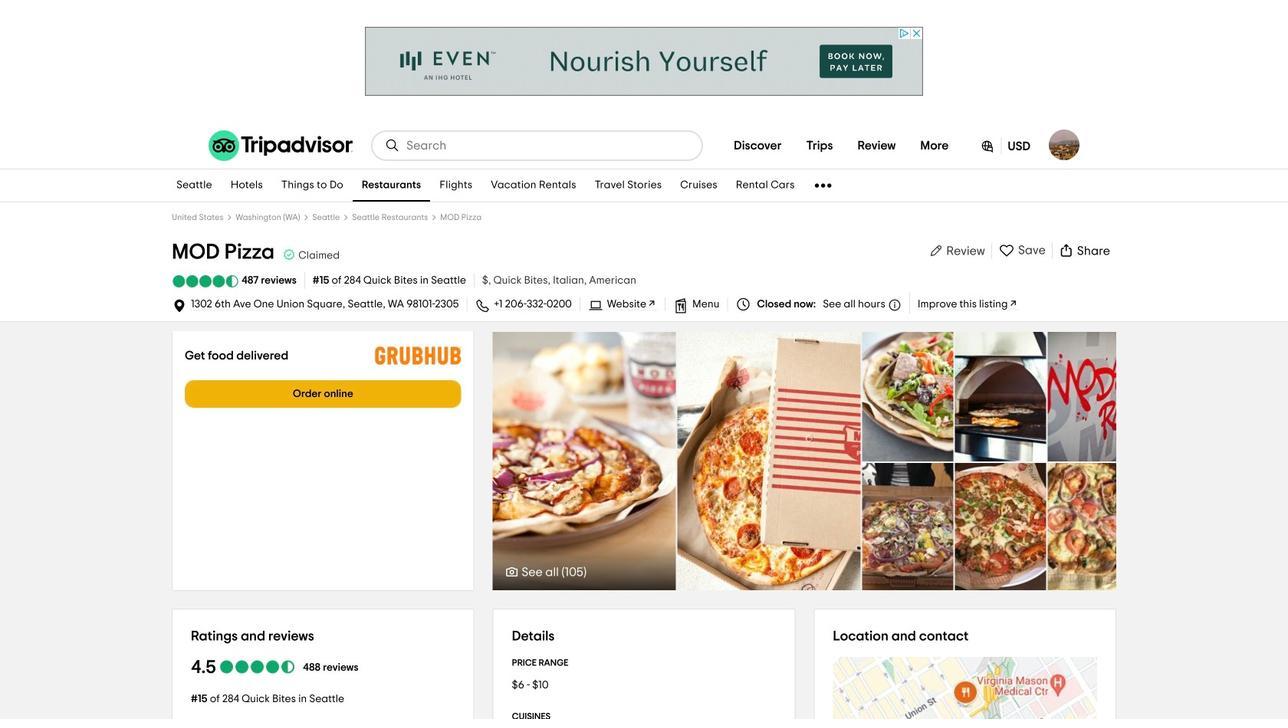 Task type: describe. For each thing, give the bounding box(es) containing it.
Search search field
[[406, 139, 689, 153]]

profile picture image
[[1049, 130, 1080, 160]]



Task type: vqa. For each thing, say whether or not it's contained in the screenshot.
row
no



Task type: locate. For each thing, give the bounding box(es) containing it.
search image
[[385, 138, 400, 153]]

tripadvisor image
[[209, 130, 353, 161]]

advertisement element
[[365, 27, 923, 96]]

None search field
[[373, 132, 702, 159]]



